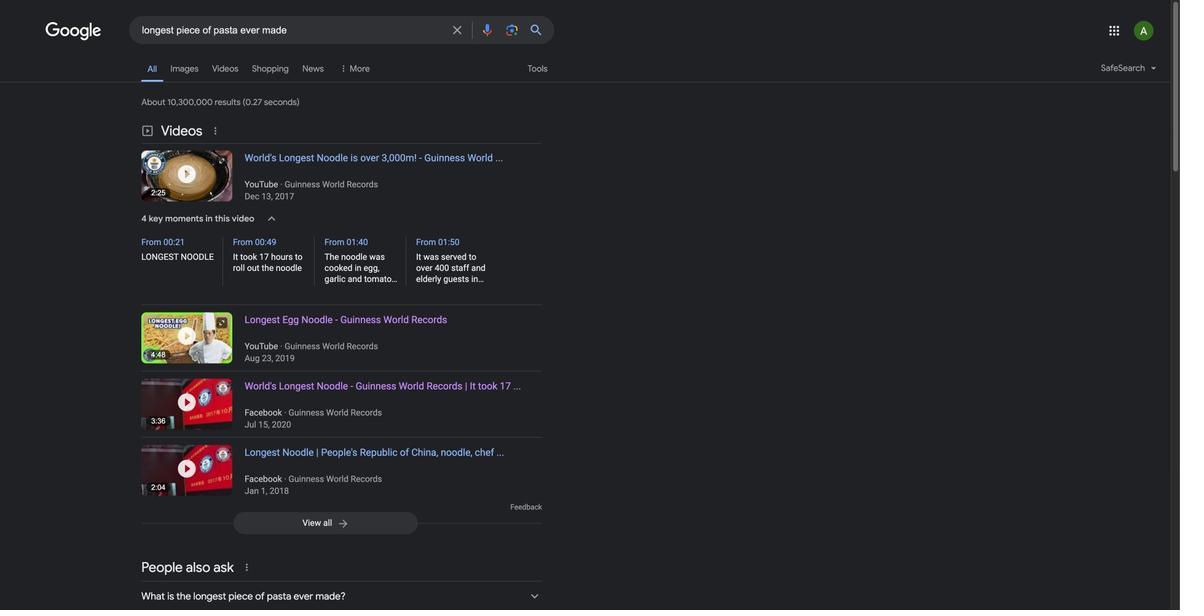 Task type: describe. For each thing, give the bounding box(es) containing it.
1 heading from the top
[[232, 151, 542, 202]]

4 heading from the top
[[232, 446, 542, 497]]

3 heading from the top
[[232, 379, 542, 430]]



Task type: locate. For each thing, give the bounding box(es) containing it.
google image
[[46, 22, 102, 41]]

None search field
[[0, 15, 555, 44]]

Search text field
[[142, 23, 443, 39]]

navigation
[[0, 54, 1172, 89]]

2 heading from the top
[[232, 313, 542, 364]]

search by voice image
[[480, 23, 495, 38]]

heading
[[232, 151, 542, 202], [232, 313, 542, 364], [232, 379, 542, 430], [232, 446, 542, 497]]

search by image image
[[505, 23, 520, 38]]



Task type: vqa. For each thing, say whether or not it's contained in the screenshot.
Google 'Image'
yes



